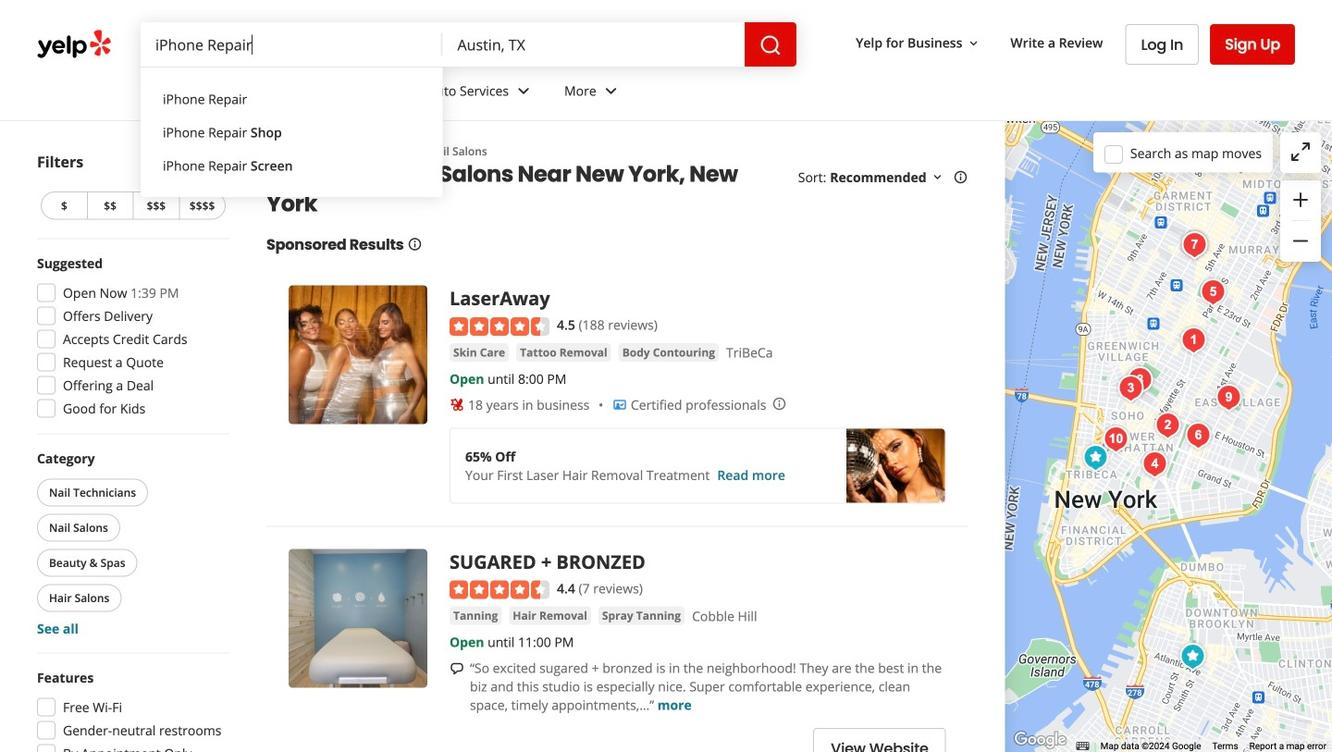 Task type: locate. For each thing, give the bounding box(es) containing it.
none field address, neighborhood, city, state or zip
[[443, 22, 745, 67]]

1 horizontal spatial 16 info v2 image
[[954, 170, 969, 185]]

bisou image
[[1150, 407, 1187, 444]]

1 vertical spatial 16 chevron down v2 image
[[931, 170, 946, 185]]

expand map image
[[1290, 141, 1312, 163]]

None search field
[[141, 22, 797, 67]]

zoom in image
[[1290, 189, 1312, 211]]

zeno nail bar image
[[1180, 417, 1217, 454]]

24 chevron down v2 image
[[513, 80, 535, 102]]

1 horizontal spatial 24 chevron down v2 image
[[600, 80, 623, 102]]

spa blue image
[[1176, 322, 1213, 359]]

keyboard shortcuts image
[[1077, 742, 1090, 751]]

1 24 chevron down v2 image from the left
[[232, 80, 254, 102]]

16 chevron down v2 image
[[967, 36, 981, 51], [931, 170, 946, 185]]

0 vertical spatial 16 chevron down v2 image
[[967, 36, 981, 51]]

zoom out image
[[1290, 230, 1312, 252]]

info icon image
[[772, 397, 787, 411], [772, 397, 787, 411]]

things to do, nail salons, plumbers text field
[[141, 22, 443, 67]]

a6 nail - soho image
[[1113, 370, 1150, 407]]

search image
[[760, 34, 782, 57]]

0 horizontal spatial 24 chevron down v2 image
[[232, 80, 254, 102]]

None field
[[141, 22, 443, 67], [443, 22, 745, 67], [141, 22, 443, 67]]

16 speech v2 image
[[450, 662, 465, 677]]

2 24 chevron down v2 image from the left
[[600, 80, 623, 102]]

24 chevron down v2 image
[[232, 80, 254, 102], [600, 80, 623, 102]]

1 horizontal spatial 16 chevron down v2 image
[[967, 36, 981, 51]]

summer nail studio 2 image
[[1195, 274, 1232, 311]]

16 years in business v2 image
[[450, 398, 465, 412]]

16 certified professionals v2 image
[[613, 398, 627, 412]]

il villaggio nail spa image
[[1122, 362, 1159, 399]]

24 chevron down v2 image down address, neighborhood, city, state or zip text field on the top
[[600, 80, 623, 102]]

4.4 star rating image
[[450, 581, 550, 599]]

tao nail studio image
[[1211, 379, 1248, 416]]

sugared + bronzed image
[[1175, 639, 1212, 676]]

24 chevron down v2 image down the things to do, nail salons, plumbers text field
[[232, 80, 254, 102]]

0 horizontal spatial 16 chevron down v2 image
[[931, 170, 946, 185]]

0 horizontal spatial 16 info v2 image
[[408, 237, 423, 252]]

16 info v2 image
[[954, 170, 969, 185], [408, 237, 423, 252]]

1 vertical spatial 16 info v2 image
[[408, 237, 423, 252]]

group
[[1281, 180, 1322, 262], [31, 254, 230, 423], [33, 449, 230, 638], [31, 669, 230, 752]]

  text field
[[141, 22, 443, 67]]



Task type: describe. For each thing, give the bounding box(es) containing it.
laseraway image
[[1078, 440, 1115, 477]]

google image
[[1010, 728, 1071, 752]]

nail couture nyc image
[[1137, 446, 1174, 483]]

m&m studio image
[[1177, 227, 1214, 264]]

0 vertical spatial 16 info v2 image
[[954, 170, 969, 185]]

4.5 star rating image
[[450, 317, 550, 336]]

address, neighborhood, city, state or zip text field
[[443, 22, 745, 67]]

jinsoon image
[[1098, 421, 1135, 458]]

map region
[[880, 18, 1333, 752]]

m&m studio image
[[1177, 227, 1214, 264]]

business categories element
[[141, 67, 1296, 120]]



Task type: vqa. For each thing, say whether or not it's contained in the screenshot.
left BEANS,
no



